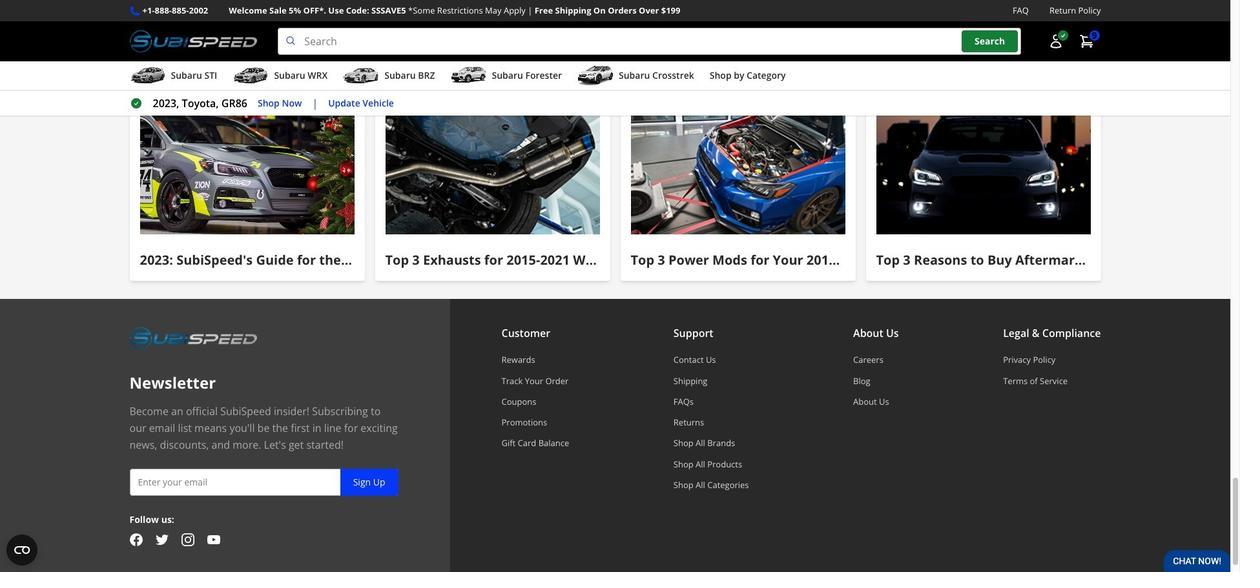 Task type: locate. For each thing, give the bounding box(es) containing it.
a subaru sti thumbnail image image
[[130, 66, 166, 85]]

youtube logo image
[[207, 533, 220, 546]]

facebook logo image
[[130, 533, 142, 546]]

1 vertical spatial subispeed logo image
[[130, 325, 257, 352]]

wrx/sti exhaust image
[[385, 110, 600, 234]]

a subaru forester thumbnail image image
[[450, 66, 487, 85]]

1 subispeed logo image from the top
[[130, 28, 257, 55]]

subispeed logo image
[[130, 28, 257, 55], [130, 325, 257, 352]]

Enter your email text field
[[130, 469, 398, 496]]

wrx/sti interior image
[[140, 110, 354, 234]]

0 vertical spatial subispeed logo image
[[130, 28, 257, 55]]

wrx/sti engine bay image
[[631, 110, 845, 234]]

wrx/sti aftermarket light image
[[876, 110, 1091, 234]]

2 subispeed logo image from the top
[[130, 325, 257, 352]]



Task type: vqa. For each thing, say whether or not it's contained in the screenshot.
$199
no



Task type: describe. For each thing, give the bounding box(es) containing it.
a subaru crosstrek thumbnail image image
[[577, 66, 614, 85]]

twitter logo image
[[155, 533, 168, 546]]

a subaru brz thumbnail image image
[[343, 66, 379, 85]]

instagram logo image
[[181, 533, 194, 546]]

button image
[[1048, 34, 1063, 49]]

search input field
[[278, 28, 1021, 55]]

open widget image
[[6, 535, 37, 566]]

a subaru wrx thumbnail image image
[[233, 66, 269, 85]]



